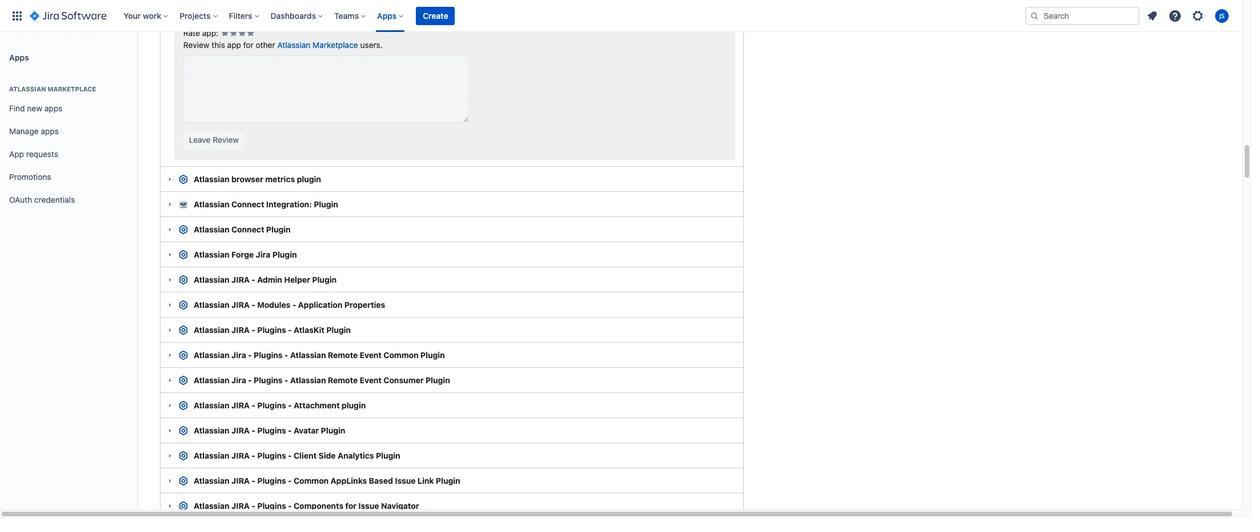 Task type: vqa. For each thing, say whether or not it's contained in the screenshot.
2nd Remote from the top
yes



Task type: locate. For each thing, give the bounding box(es) containing it.
0 vertical spatial event
[[360, 350, 382, 360]]

app requests link
[[5, 143, 133, 166]]

your work button
[[120, 7, 173, 25]]

1 horizontal spatial plugin
[[342, 401, 366, 410]]

remote up atlassian jira - plugins - atlassian remote event consumer plugin
[[328, 350, 358, 360]]

1 vertical spatial apps
[[41, 126, 59, 136]]

0 vertical spatial rate
[[174, 4, 191, 13]]

review
[[208, 4, 232, 13]]

1 vertical spatial for
[[346, 501, 357, 511]]

plugins for atlassian jira - plugins - atlassian remote event common plugin
[[254, 350, 283, 360]]

for
[[243, 40, 254, 50], [346, 501, 357, 511]]

issue left link
[[395, 476, 416, 486]]

plugins down atlassian jira - plugins - atlaskit plugin
[[254, 350, 283, 360]]

jira up atlassian jira - plugins - attachment plugin
[[232, 376, 246, 385]]

projects
[[180, 11, 211, 20]]

atlassian for atlassian jira - admin helper plugin
[[194, 275, 230, 285]]

1 out of 4 stars image
[[221, 28, 229, 39]]

connect down browser
[[232, 200, 264, 209]]

review right leave
[[213, 135, 239, 145]]

connect for plugin
[[232, 225, 264, 234]]

help image
[[1169, 9, 1183, 23]]

1 vertical spatial issue
[[359, 501, 379, 511]]

plugins down modules
[[257, 325, 286, 335]]

atlassian connect plugin
[[194, 225, 291, 234]]

4 out of 4 stars image
[[246, 28, 255, 39]]

1 vertical spatial jira
[[232, 350, 246, 360]]

1 horizontal spatial review
[[213, 135, 239, 145]]

atlassian
[[277, 40, 311, 50], [9, 85, 46, 93], [194, 174, 230, 184], [194, 200, 230, 209], [194, 225, 230, 234], [194, 250, 230, 260], [194, 275, 230, 285], [194, 300, 230, 310], [194, 325, 230, 335], [194, 350, 230, 360], [290, 350, 326, 360], [194, 376, 230, 385], [290, 376, 326, 385], [194, 401, 230, 410], [194, 426, 230, 436], [194, 451, 230, 461], [194, 476, 230, 486], [194, 501, 230, 511]]

banner
[[0, 0, 1243, 32]]

teams
[[334, 11, 359, 20]]

2 jira from the top
[[232, 300, 250, 310]]

4 jira from the top
[[232, 401, 250, 410]]

atlassian for atlassian marketplace
[[9, 85, 46, 93]]

1 horizontal spatial common
[[384, 350, 419, 360]]

promotions
[[9, 172, 51, 182]]

common up "consumer"
[[384, 350, 419, 360]]

for down applinks
[[346, 501, 357, 511]]

atlassian marketplace group
[[5, 73, 133, 215]]

atlassian for atlassian jira - plugins - atlassian remote event consumer plugin
[[194, 376, 230, 385]]

jira
[[232, 275, 250, 285], [232, 300, 250, 310], [232, 325, 250, 335], [232, 401, 250, 410], [232, 426, 250, 436], [232, 451, 250, 461], [232, 476, 250, 486], [232, 501, 250, 511]]

0 horizontal spatial for
[[243, 40, 254, 50]]

event left "consumer"
[[360, 376, 382, 385]]

find new apps link
[[5, 97, 133, 120]]

plugin right integration:
[[314, 200, 338, 209]]

atlassian jira - modules - application properties
[[194, 300, 385, 310]]

0 vertical spatial issue
[[395, 476, 416, 486]]

1 horizontal spatial apps
[[377, 11, 397, 20]]

atlassian jira - plugins - client side analytics plugin
[[194, 451, 401, 461]]

application
[[298, 300, 343, 310]]

rate
[[174, 4, 191, 13], [183, 28, 200, 37]]

2 out of 4 stars image
[[229, 28, 238, 39]]

atlassian connect integration: plugin
[[194, 200, 338, 209]]

0 vertical spatial remote
[[328, 350, 358, 360]]

apps
[[377, 11, 397, 20], [9, 52, 29, 62]]

plugin right attachment
[[342, 401, 366, 410]]

atlassian for atlassian jira - modules - application properties
[[194, 300, 230, 310]]

integration:
[[266, 200, 312, 209]]

filters
[[229, 11, 252, 20]]

atlassian for atlassian forge jira plugin
[[194, 250, 230, 260]]

2 connect from the top
[[232, 225, 264, 234]]

find new apps
[[9, 103, 62, 113]]

jira for atlassian jira - modules - application properties
[[232, 300, 250, 310]]

plugins up atlassian jira - plugins - attachment plugin
[[254, 376, 283, 385]]

plugins left components
[[257, 501, 286, 511]]

jira
[[256, 250, 271, 260], [232, 350, 246, 360], [232, 376, 246, 385]]

review
[[183, 40, 210, 50], [213, 135, 239, 145]]

common up atlassian jira - plugins - components for issue navigator
[[294, 476, 329, 486]]

8 jira from the top
[[232, 501, 250, 511]]

leave
[[189, 135, 211, 145]]

forge
[[232, 250, 254, 260]]

7 jira from the top
[[232, 476, 250, 486]]

1 horizontal spatial for
[[346, 501, 357, 511]]

plugins up atlassian jira - plugins - avatar plugin
[[257, 401, 286, 410]]

remote
[[328, 350, 358, 360], [328, 376, 358, 385]]

jira software image
[[30, 9, 106, 23], [30, 9, 106, 23]]

3 jira from the top
[[232, 325, 250, 335]]

apps right new
[[44, 103, 62, 113]]

based
[[369, 476, 393, 486]]

1 vertical spatial review
[[213, 135, 239, 145]]

for down 4 out of 4 stars icon
[[243, 40, 254, 50]]

requests
[[26, 149, 58, 159]]

plugins for atlassian jira - plugins - avatar plugin
[[257, 426, 286, 436]]

atlassian inside group
[[9, 85, 46, 93]]

plugin right metrics
[[297, 174, 321, 184]]

plugins down atlassian jira - plugins - client side analytics plugin
[[257, 476, 286, 486]]

atlassian jira - plugins - atlassian remote event common plugin
[[194, 350, 445, 360]]

oauth credentials link
[[5, 189, 133, 211]]

1 vertical spatial marketplace
[[48, 85, 96, 93]]

6 jira from the top
[[232, 451, 250, 461]]

primary element
[[7, 0, 1026, 32]]

modules
[[257, 300, 291, 310]]

jira down atlassian jira - plugins - atlaskit plugin
[[232, 350, 246, 360]]

0 horizontal spatial plugin
[[297, 174, 321, 184]]

issue
[[395, 476, 416, 486], [359, 501, 379, 511]]

leave review link
[[183, 131, 245, 150]]

plugins for atlassian jira - plugins - common applinks based issue link plugin
[[257, 476, 286, 486]]

apps up requests
[[41, 126, 59, 136]]

plugin
[[314, 200, 338, 209], [266, 225, 291, 234], [272, 250, 297, 260], [312, 275, 337, 285], [326, 325, 351, 335], [421, 350, 445, 360], [426, 376, 450, 385], [321, 426, 346, 436], [376, 451, 401, 461], [436, 476, 460, 486]]

jira for atlassian jira - plugins - attachment plugin
[[232, 401, 250, 410]]

marketplace down teams
[[313, 40, 358, 50]]

users.
[[360, 40, 383, 50]]

atlassian jira - plugins - avatar plugin
[[194, 426, 346, 436]]

apps
[[44, 103, 62, 113], [41, 126, 59, 136]]

plugins
[[257, 325, 286, 335], [254, 350, 283, 360], [254, 376, 283, 385], [257, 401, 286, 410], [257, 426, 286, 436], [257, 451, 286, 461], [257, 476, 286, 486], [257, 501, 286, 511]]

issue down the based
[[359, 501, 379, 511]]

remote down atlassian jira - plugins - atlassian remote event common plugin in the left bottom of the page
[[328, 376, 358, 385]]

jira for atlassian jira - admin helper plugin
[[232, 275, 250, 285]]

analytics
[[338, 451, 374, 461]]

0 vertical spatial apps
[[44, 103, 62, 113]]

2 remote from the top
[[328, 376, 358, 385]]

1 jira from the top
[[232, 275, 250, 285]]

0 horizontal spatial marketplace
[[48, 85, 96, 93]]

plugins down atlassian jira - plugins - attachment plugin
[[257, 426, 286, 436]]

properties
[[344, 300, 385, 310]]

admin
[[257, 275, 282, 285]]

1 remote from the top
[[328, 350, 358, 360]]

1 vertical spatial remote
[[328, 376, 358, 385]]

0 vertical spatial marketplace
[[313, 40, 358, 50]]

0 horizontal spatial common
[[294, 476, 329, 486]]

side
[[319, 451, 336, 461]]

jira for atlassian jira - plugins - client side analytics plugin
[[232, 451, 250, 461]]

2 event from the top
[[360, 376, 382, 385]]

atlassian for atlassian jira - plugins - atlaskit plugin
[[194, 325, 230, 335]]

0 vertical spatial connect
[[232, 200, 264, 209]]

event for consumer
[[360, 376, 382, 385]]

-
[[252, 275, 255, 285], [252, 300, 255, 310], [292, 300, 296, 310], [252, 325, 255, 335], [288, 325, 292, 335], [248, 350, 252, 360], [285, 350, 288, 360], [248, 376, 252, 385], [285, 376, 288, 385], [252, 401, 255, 410], [288, 401, 292, 410], [252, 426, 255, 436], [288, 426, 292, 436], [252, 451, 255, 461], [288, 451, 292, 461], [252, 476, 255, 486], [288, 476, 292, 486], [252, 501, 255, 511], [288, 501, 292, 511]]

remote for consumer
[[328, 376, 358, 385]]

Search field
[[1026, 7, 1140, 25]]

1 vertical spatial event
[[360, 376, 382, 385]]

rate down projects
[[183, 28, 200, 37]]

rate and review
[[174, 4, 232, 13]]

2 vertical spatial jira
[[232, 376, 246, 385]]

rate left and on the top left of page
[[174, 4, 191, 13]]

plugins for atlassian jira - plugins - atlassian remote event consumer plugin
[[254, 376, 283, 385]]

app
[[9, 149, 24, 159]]

plugins down atlassian jira - plugins - avatar plugin
[[257, 451, 286, 461]]

1 vertical spatial rate
[[183, 28, 200, 37]]

apps up users.
[[377, 11, 397, 20]]

plugin up the based
[[376, 451, 401, 461]]

0 vertical spatial review
[[183, 40, 210, 50]]

common
[[384, 350, 419, 360], [294, 476, 329, 486]]

plugin
[[297, 174, 321, 184], [342, 401, 366, 410]]

1 horizontal spatial issue
[[395, 476, 416, 486]]

rate for rate app:
[[183, 28, 200, 37]]

marketplace
[[313, 40, 358, 50], [48, 85, 96, 93]]

review down rate app:
[[183, 40, 210, 50]]

5 jira from the top
[[232, 426, 250, 436]]

connect
[[232, 200, 264, 209], [232, 225, 264, 234]]

0 vertical spatial apps
[[377, 11, 397, 20]]

1 event from the top
[[360, 350, 382, 360]]

manage apps link
[[5, 120, 133, 143]]

jira for atlassian jira - plugins - avatar plugin
[[232, 426, 250, 436]]

apps down appswitcher icon
[[9, 52, 29, 62]]

atlassian jira - plugins - atlassian remote event consumer plugin
[[194, 376, 450, 385]]

dashboards
[[271, 11, 316, 20]]

None text field
[[183, 55, 469, 123]]

event down properties at the left bottom of page
[[360, 350, 382, 360]]

0 horizontal spatial review
[[183, 40, 210, 50]]

marketplace up find new apps link
[[48, 85, 96, 93]]

1 vertical spatial apps
[[9, 52, 29, 62]]

jira right 'forge'
[[256, 250, 271, 260]]

client
[[294, 451, 317, 461]]

1 connect from the top
[[232, 200, 264, 209]]

event
[[360, 350, 382, 360], [360, 376, 382, 385]]

atlaskit
[[294, 325, 325, 335]]

remote for common
[[328, 350, 358, 360]]

apps inside popup button
[[377, 11, 397, 20]]

1 vertical spatial connect
[[232, 225, 264, 234]]

connect up atlassian forge jira plugin
[[232, 225, 264, 234]]



Task type: describe. For each thing, give the bounding box(es) containing it.
plugins for atlassian jira - plugins - atlaskit plugin
[[257, 325, 286, 335]]

projects button
[[176, 7, 222, 25]]

search image
[[1031, 11, 1040, 20]]

0 horizontal spatial apps
[[9, 52, 29, 62]]

oauth
[[9, 195, 32, 204]]

rate for rate and review
[[174, 4, 191, 13]]

atlassian forge jira plugin
[[194, 250, 297, 260]]

0 vertical spatial common
[[384, 350, 419, 360]]

0 vertical spatial jira
[[256, 250, 271, 260]]

atlassian for atlassian connect integration: plugin
[[194, 200, 230, 209]]

atlassian jira - plugins - atlaskit plugin
[[194, 325, 351, 335]]

settings image
[[1192, 9, 1205, 23]]

oauth credentials
[[9, 195, 75, 204]]

app:
[[202, 28, 218, 37]]

work
[[143, 11, 161, 20]]

atlassian jira - plugins - attachment plugin
[[194, 401, 366, 410]]

review this app for other atlassian marketplace users.
[[183, 40, 383, 50]]

attachment
[[294, 401, 340, 410]]

appswitcher icon image
[[10, 9, 24, 23]]

navigator
[[381, 501, 419, 511]]

create button
[[416, 7, 455, 25]]

leave review
[[189, 135, 239, 145]]

plugins for atlassian jira - plugins - client side analytics plugin
[[257, 451, 286, 461]]

1 vertical spatial common
[[294, 476, 329, 486]]

event for common
[[360, 350, 382, 360]]

find
[[9, 103, 25, 113]]

plugin up application
[[312, 275, 337, 285]]

atlassian for atlassian jira - plugins - attachment plugin
[[194, 401, 230, 410]]

plugin down integration:
[[266, 225, 291, 234]]

create
[[423, 11, 448, 20]]

teams button
[[331, 7, 370, 25]]

atlassian jira - admin helper plugin
[[194, 275, 337, 285]]

marketplace inside group
[[48, 85, 96, 93]]

your
[[124, 11, 141, 20]]

your profile and settings image
[[1216, 9, 1229, 23]]

jira for atlassian jira - plugins - atlassian remote event consumer plugin
[[232, 376, 246, 385]]

jira for atlassian jira - plugins - atlassian remote event common plugin
[[232, 350, 246, 360]]

dashboards button
[[267, 7, 328, 25]]

link
[[418, 476, 434, 486]]

plugins for atlassian jira - plugins - attachment plugin
[[257, 401, 286, 410]]

credentials
[[34, 195, 75, 204]]

metrics
[[265, 174, 295, 184]]

plugin up side
[[321, 426, 346, 436]]

consumer
[[384, 376, 424, 385]]

your work
[[124, 11, 161, 20]]

sidebar navigation image
[[125, 46, 150, 69]]

notifications image
[[1146, 9, 1160, 23]]

helper
[[284, 275, 310, 285]]

new
[[27, 103, 42, 113]]

promotions link
[[5, 166, 133, 189]]

atlassian for atlassian browser metrics plugin
[[194, 174, 230, 184]]

plugin up helper
[[272, 250, 297, 260]]

plugin right atlaskit
[[326, 325, 351, 335]]

atlassian for atlassian connect plugin
[[194, 225, 230, 234]]

3 out of 4 stars image
[[238, 28, 246, 39]]

plugins for atlassian jira - plugins - components for issue navigator
[[257, 501, 286, 511]]

app requests
[[9, 149, 58, 159]]

0 horizontal spatial issue
[[359, 501, 379, 511]]

atlassian for atlassian jira - plugins - avatar plugin
[[194, 426, 230, 436]]

atlassian marketplace link
[[277, 40, 358, 50]]

rate app:
[[183, 28, 218, 37]]

atlassian for atlassian jira - plugins - atlassian remote event common plugin
[[194, 350, 230, 360]]

components
[[294, 501, 344, 511]]

atlassian for atlassian jira - plugins - common applinks based issue link plugin
[[194, 476, 230, 486]]

atlassian marketplace
[[9, 85, 96, 93]]

apps button
[[374, 7, 408, 25]]

this
[[212, 40, 225, 50]]

atlassian browser metrics plugin
[[194, 174, 321, 184]]

1 horizontal spatial marketplace
[[313, 40, 358, 50]]

atlassian for atlassian jira - plugins - client side analytics plugin
[[194, 451, 230, 461]]

and
[[193, 4, 206, 13]]

plugin right link
[[436, 476, 460, 486]]

0 vertical spatial plugin
[[297, 174, 321, 184]]

app
[[227, 40, 241, 50]]

jira for atlassian jira - plugins - components for issue navigator
[[232, 501, 250, 511]]

connect for integration:
[[232, 200, 264, 209]]

plugin up "consumer"
[[421, 350, 445, 360]]

filters button
[[226, 7, 264, 25]]

banner containing your work
[[0, 0, 1243, 32]]

jira for atlassian jira - plugins - atlaskit plugin
[[232, 325, 250, 335]]

atlassian for atlassian jira - plugins - components for issue navigator
[[194, 501, 230, 511]]

atlassian jira - plugins - components for issue navigator
[[194, 501, 419, 511]]

applinks
[[331, 476, 367, 486]]

1 vertical spatial plugin
[[342, 401, 366, 410]]

jira for atlassian jira - plugins - common applinks based issue link plugin
[[232, 476, 250, 486]]

manage
[[9, 126, 39, 136]]

avatar
[[294, 426, 319, 436]]

plugin right "consumer"
[[426, 376, 450, 385]]

other
[[256, 40, 275, 50]]

browser
[[232, 174, 263, 184]]

0 vertical spatial for
[[243, 40, 254, 50]]

atlassian jira - plugins - common applinks based issue link plugin
[[194, 476, 460, 486]]

manage apps
[[9, 126, 59, 136]]



